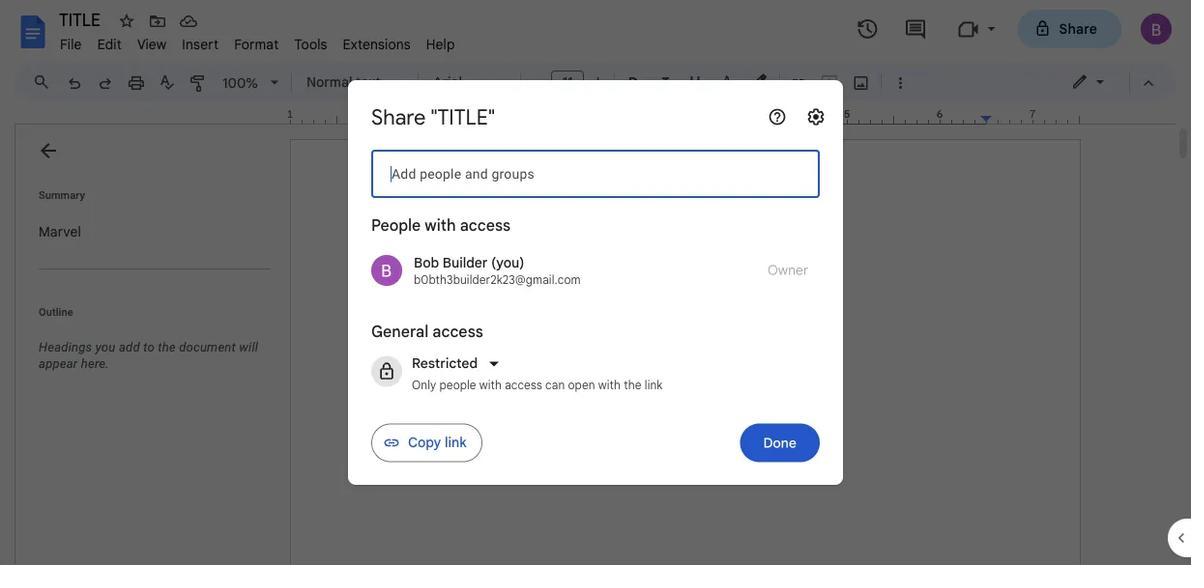 Task type: locate. For each thing, give the bounding box(es) containing it.
Rename text field
[[52, 8, 111, 31]]

Menus field
[[24, 69, 67, 96]]

application
[[0, 0, 1191, 566]]

Star checkbox
[[113, 8, 140, 35]]

left margin image
[[291, 109, 389, 124]]

main toolbar
[[57, 68, 916, 97]]

menu bar
[[52, 25, 463, 57]]



Task type: describe. For each thing, give the bounding box(es) containing it.
share. private to only me. image
[[1034, 20, 1051, 37]]

menu bar banner
[[0, 0, 1191, 566]]

right margin image
[[981, 109, 1079, 124]]

menu bar inside menu bar banner
[[52, 25, 463, 57]]



Task type: vqa. For each thing, say whether or not it's contained in the screenshot.
the Share. Private to only me. icon
yes



